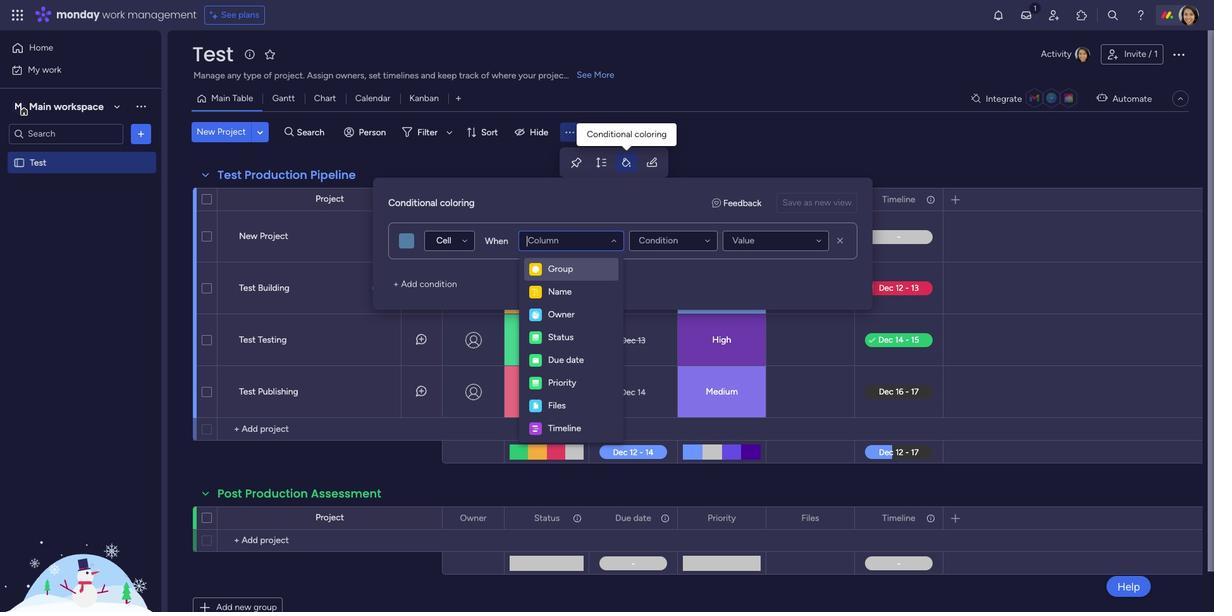 Task type: vqa. For each thing, say whether or not it's contained in the screenshot.
See plans See
yes



Task type: locate. For each thing, give the bounding box(es) containing it.
option
[[0, 151, 161, 154]]

test left publishing
[[239, 386, 256, 397]]

of
[[264, 70, 272, 81], [481, 70, 490, 81]]

2 vertical spatial dec
[[621, 387, 635, 397]]

1
[[1154, 49, 1158, 59], [425, 287, 428, 295]]

main for main workspace
[[29, 100, 51, 112]]

main workspace
[[29, 100, 104, 112]]

1 horizontal spatial of
[[481, 70, 490, 81]]

invite members image
[[1048, 9, 1061, 22]]

help button
[[1107, 576, 1151, 597]]

1 horizontal spatial conditional coloring
[[587, 129, 667, 140]]

dapulse checkmark sign image
[[869, 333, 876, 349]]

due date inside field
[[616, 513, 651, 523]]

options image
[[925, 189, 934, 210], [660, 508, 669, 529], [925, 508, 934, 529]]

feedback
[[723, 198, 762, 208]]

1 vertical spatial work
[[42, 64, 61, 75]]

test right public board image
[[30, 157, 46, 168]]

1 vertical spatial coloring
[[440, 197, 475, 209]]

2 vertical spatial timeline
[[883, 513, 916, 523]]

test testing
[[239, 335, 287, 345]]

track
[[459, 70, 479, 81]]

0 vertical spatial date
[[566, 355, 584, 366]]

priority field up value
[[705, 193, 739, 207]]

conditional right menu icon
[[587, 129, 633, 140]]

production right post on the bottom left of page
[[245, 486, 308, 502]]

1 owner field from the top
[[457, 193, 490, 207]]

main right workspace image
[[29, 100, 51, 112]]

james peterson image
[[1179, 5, 1199, 25]]

1 right 'add'
[[425, 287, 428, 295]]

priority up value
[[708, 194, 736, 205]]

sort button
[[461, 122, 506, 142]]

test down new project 'button'
[[218, 167, 242, 183]]

public board image
[[13, 157, 25, 169]]

workspace options image
[[135, 100, 147, 113]]

m
[[15, 101, 22, 112]]

activity
[[1041, 49, 1072, 59]]

conditional coloring up cell
[[388, 197, 475, 209]]

0 vertical spatial timeline field
[[879, 193, 919, 207]]

priority right column information icon
[[708, 513, 736, 523]]

remove sort image
[[834, 235, 847, 247]]

hide
[[530, 127, 549, 138]]

1 timeline field from the top
[[879, 193, 919, 207]]

dec left 13
[[621, 336, 636, 345]]

1 horizontal spatial new
[[239, 231, 258, 242]]

medium
[[706, 386, 738, 397]]

column information image
[[926, 194, 936, 205], [572, 513, 583, 523], [926, 513, 936, 523]]

see plans
[[221, 9, 259, 20]]

done
[[536, 335, 557, 345]]

Search in workspace field
[[27, 127, 106, 141]]

1 vertical spatial conditional
[[388, 197, 438, 209]]

0 vertical spatial conditional
[[587, 129, 633, 140]]

menu image
[[564, 126, 576, 138]]

due
[[548, 355, 564, 366], [616, 513, 631, 523]]

1 vertical spatial files
[[548, 400, 566, 411]]

of right type
[[264, 70, 272, 81]]

1 image
[[1030, 1, 1041, 15]]

new project button
[[192, 122, 251, 142]]

see left plans
[[221, 9, 236, 20]]

1 horizontal spatial coloring
[[635, 129, 667, 140]]

dec for dec 12
[[621, 284, 636, 293]]

2 vertical spatial owner
[[460, 513, 487, 523]]

type
[[243, 70, 262, 81]]

0 vertical spatial files
[[802, 194, 819, 205]]

testing
[[258, 335, 287, 345]]

test for test building
[[239, 283, 256, 293]]

collapse board header image
[[1176, 94, 1186, 104]]

main inside workspace selection element
[[29, 100, 51, 112]]

0 vertical spatial priority
[[708, 194, 736, 205]]

priority field right column information icon
[[705, 511, 739, 525]]

arrow down image
[[442, 125, 457, 140]]

value
[[733, 235, 755, 246]]

1 vertical spatial due date
[[616, 513, 651, 523]]

stuck
[[535, 386, 558, 397]]

test inside list box
[[30, 157, 46, 168]]

0 vertical spatial work
[[102, 8, 125, 22]]

new
[[815, 197, 831, 208]]

search everything image
[[1107, 9, 1120, 22]]

due date
[[548, 355, 584, 366], [616, 513, 651, 523]]

add to favorites image
[[264, 48, 276, 60]]

dec left 12
[[621, 284, 636, 293]]

options image down workspace options 'icon'
[[135, 127, 147, 140]]

management
[[128, 8, 197, 22]]

options image right status field
[[572, 508, 581, 529]]

hide button
[[510, 122, 556, 142]]

new up test building
[[239, 231, 258, 242]]

dec
[[621, 284, 636, 293], [621, 336, 636, 345], [621, 387, 635, 397]]

1 vertical spatial status
[[534, 513, 560, 523]]

1 vertical spatial owner
[[548, 309, 575, 320]]

new project inside 'button'
[[197, 127, 246, 137]]

conditional up cell
[[388, 197, 438, 209]]

0 vertical spatial coloring
[[635, 129, 667, 140]]

1 vertical spatial files field
[[799, 511, 823, 525]]

pipeline
[[311, 167, 356, 183]]

1 horizontal spatial conditional
[[587, 129, 633, 140]]

0 vertical spatial conditional coloring
[[587, 129, 667, 140]]

work
[[102, 8, 125, 22], [42, 64, 61, 75]]

dapulse integrations image
[[972, 94, 981, 103]]

work right monday
[[102, 8, 125, 22]]

see more
[[577, 70, 615, 80]]

working on it
[[521, 283, 573, 293]]

main table button
[[192, 89, 263, 109]]

due left column information icon
[[616, 513, 631, 523]]

1 vertical spatial conditional coloring
[[388, 197, 475, 209]]

0 horizontal spatial of
[[264, 70, 272, 81]]

date
[[566, 355, 584, 366], [634, 513, 651, 523]]

0 vertical spatial due
[[548, 355, 564, 366]]

it
[[568, 283, 573, 293]]

1 vertical spatial timeline field
[[879, 511, 919, 525]]

priority
[[708, 194, 736, 205], [548, 378, 577, 388], [708, 513, 736, 523]]

main
[[211, 93, 230, 104], [29, 100, 51, 112]]

1 vertical spatial new project
[[239, 231, 288, 242]]

2 vertical spatial priority
[[708, 513, 736, 523]]

new project
[[197, 127, 246, 137], [239, 231, 288, 242]]

more
[[594, 70, 615, 80]]

work inside my work button
[[42, 64, 61, 75]]

post
[[218, 486, 242, 502]]

Due date field
[[612, 511, 655, 525]]

see
[[221, 9, 236, 20], [577, 70, 592, 80]]

0 vertical spatial new
[[197, 127, 215, 137]]

main for main table
[[211, 93, 230, 104]]

1 horizontal spatial main
[[211, 93, 230, 104]]

1 horizontal spatial date
[[634, 513, 651, 523]]

0 horizontal spatial main
[[29, 100, 51, 112]]

see left more
[[577, 70, 592, 80]]

test for test production pipeline
[[218, 167, 242, 183]]

manage any type of project. assign owners, set timelines and keep track of where your project stands.
[[194, 70, 597, 81]]

see for see plans
[[221, 9, 236, 20]]

work right my
[[42, 64, 61, 75]]

conditional coloring right menu icon
[[587, 129, 667, 140]]

owners,
[[336, 70, 366, 81]]

0 vertical spatial owner field
[[457, 193, 490, 207]]

test production pipeline
[[218, 167, 356, 183]]

1 horizontal spatial due
[[616, 513, 631, 523]]

test list box
[[0, 149, 161, 344]]

1 vertical spatial production
[[245, 486, 308, 502]]

1 horizontal spatial due date
[[616, 513, 651, 523]]

kanban
[[410, 93, 439, 104]]

1 vertical spatial date
[[634, 513, 651, 523]]

+ Add project text field
[[224, 533, 436, 548]]

new project down main table button
[[197, 127, 246, 137]]

0 vertical spatial see
[[221, 9, 236, 20]]

main inside button
[[211, 93, 230, 104]]

1 vertical spatial see
[[577, 70, 592, 80]]

add
[[401, 279, 417, 290]]

see inside button
[[221, 9, 236, 20]]

inbox image
[[1020, 9, 1033, 22]]

0 vertical spatial timeline
[[883, 194, 916, 205]]

main left table
[[211, 93, 230, 104]]

1 horizontal spatial see
[[577, 70, 592, 80]]

2 priority field from the top
[[705, 511, 739, 525]]

1 vertical spatial new
[[239, 231, 258, 242]]

1 priority field from the top
[[705, 193, 739, 207]]

project.
[[274, 70, 305, 81]]

cell
[[436, 235, 452, 246]]

files
[[802, 194, 819, 205], [548, 400, 566, 411], [802, 513, 819, 523]]

0 vertical spatial 1
[[1154, 49, 1158, 59]]

workspace selection element
[[12, 99, 106, 115]]

production down v2 search icon
[[245, 167, 307, 183]]

0 horizontal spatial conditional
[[388, 197, 438, 209]]

v2 user feedback image
[[712, 198, 721, 208]]

1 right /
[[1154, 49, 1158, 59]]

test inside field
[[218, 167, 242, 183]]

0 horizontal spatial new
[[197, 127, 215, 137]]

Test field
[[189, 40, 236, 68]]

priority for 2nd priority field from the bottom
[[708, 194, 736, 205]]

new project up test building
[[239, 231, 288, 242]]

status
[[548, 332, 574, 343], [534, 513, 560, 523]]

test up manage
[[192, 40, 233, 68]]

Timeline field
[[879, 193, 919, 207], [879, 511, 919, 525]]

of right "track"
[[481, 70, 490, 81]]

building
[[258, 283, 290, 293]]

priority down the done at the left
[[548, 378, 577, 388]]

0 vertical spatial due date
[[548, 355, 584, 366]]

0 vertical spatial production
[[245, 167, 307, 183]]

1 files field from the top
[[799, 193, 823, 207]]

Files field
[[799, 193, 823, 207], [799, 511, 823, 525]]

0 horizontal spatial conditional coloring
[[388, 197, 475, 209]]

lottie animation image
[[0, 485, 161, 612]]

1 vertical spatial due
[[616, 513, 631, 523]]

0 horizontal spatial see
[[221, 9, 236, 20]]

coloring
[[635, 129, 667, 140], [440, 197, 475, 209]]

0 vertical spatial dec
[[621, 284, 636, 293]]

0 horizontal spatial due date
[[548, 355, 584, 366]]

due inside field
[[616, 513, 631, 523]]

0 vertical spatial new project
[[197, 127, 246, 137]]

1 horizontal spatial work
[[102, 8, 125, 22]]

test left building
[[239, 283, 256, 293]]

0 vertical spatial files field
[[799, 193, 823, 207]]

14
[[638, 387, 646, 397]]

1 horizontal spatial 1
[[1154, 49, 1158, 59]]

0 vertical spatial priority field
[[705, 193, 739, 207]]

calendar
[[355, 93, 391, 104]]

project
[[217, 127, 246, 137], [316, 194, 344, 204], [260, 231, 288, 242], [316, 512, 344, 523]]

my
[[28, 64, 40, 75]]

due date down the done at the left
[[548, 355, 584, 366]]

help
[[1118, 580, 1140, 593]]

home
[[29, 42, 53, 53]]

your
[[519, 70, 536, 81]]

project left angle down image
[[217, 127, 246, 137]]

test left testing
[[239, 335, 256, 345]]

Owner field
[[457, 193, 490, 207], [457, 511, 490, 525]]

production
[[245, 167, 307, 183], [245, 486, 308, 502]]

Post Production Assessment field
[[214, 486, 385, 502]]

2 timeline field from the top
[[879, 511, 919, 525]]

due date left column information icon
[[616, 513, 651, 523]]

production for test
[[245, 167, 307, 183]]

Test Production Pipeline field
[[214, 167, 359, 183]]

1 vertical spatial owner field
[[457, 511, 490, 525]]

1 vertical spatial priority field
[[705, 511, 739, 525]]

test publishing
[[239, 386, 298, 397]]

working
[[521, 283, 553, 293]]

0 horizontal spatial work
[[42, 64, 61, 75]]

0 horizontal spatial due
[[548, 355, 564, 366]]

1 vertical spatial dec
[[621, 336, 636, 345]]

new down main table button
[[197, 127, 215, 137]]

1 vertical spatial 1
[[425, 287, 428, 295]]

sort
[[481, 127, 498, 138]]

options image
[[1171, 47, 1187, 62], [135, 127, 147, 140], [486, 508, 495, 529], [572, 508, 581, 529]]

invite / 1
[[1125, 49, 1158, 59]]

condition
[[639, 235, 678, 246]]

priority for second priority field from the top of the page
[[708, 513, 736, 523]]

timeline
[[883, 194, 916, 205], [548, 423, 581, 434], [883, 513, 916, 523]]

Priority field
[[705, 193, 739, 207], [705, 511, 739, 525]]

dec left the "14" at the bottom right
[[621, 387, 635, 397]]

due down the done at the left
[[548, 355, 564, 366]]



Task type: describe. For each thing, give the bounding box(es) containing it.
dec 14
[[621, 387, 646, 397]]

integrate
[[986, 93, 1022, 104]]

column information image
[[660, 513, 670, 523]]

calendar button
[[346, 89, 400, 109]]

gantt
[[272, 93, 295, 104]]

any
[[227, 70, 241, 81]]

group
[[548, 264, 573, 275]]

on
[[555, 283, 566, 293]]

2 owner field from the top
[[457, 511, 490, 525]]

not
[[523, 231, 539, 242]]

+ add condition button
[[388, 275, 462, 295]]

status inside field
[[534, 513, 560, 523]]

see plans button
[[204, 6, 265, 25]]

chart button
[[305, 89, 346, 109]]

+ add condition
[[393, 279, 457, 290]]

1 vertical spatial timeline
[[548, 423, 581, 434]]

Search field
[[294, 123, 332, 141]]

1 button
[[401, 262, 442, 314]]

dec for dec 14
[[621, 387, 635, 397]]

see more link
[[576, 69, 616, 82]]

project inside 'button'
[[217, 127, 246, 137]]

not started
[[523, 231, 570, 242]]

chart
[[314, 93, 336, 104]]

set
[[369, 70, 381, 81]]

0 horizontal spatial date
[[566, 355, 584, 366]]

automate
[[1113, 93, 1152, 104]]

2 of from the left
[[481, 70, 490, 81]]

post production assessment
[[218, 486, 382, 502]]

options image left status field
[[486, 508, 495, 529]]

0 vertical spatial status
[[548, 332, 574, 343]]

invite / 1 button
[[1101, 44, 1164, 65]]

work for my
[[42, 64, 61, 75]]

home button
[[8, 38, 136, 58]]

filter
[[418, 127, 438, 138]]

view
[[834, 197, 852, 208]]

select product image
[[11, 9, 24, 22]]

person button
[[339, 122, 394, 142]]

angle down image
[[257, 127, 263, 137]]

keep
[[438, 70, 457, 81]]

options image right /
[[1171, 47, 1187, 62]]

project up building
[[260, 231, 288, 242]]

1 vertical spatial priority
[[548, 378, 577, 388]]

0 vertical spatial owner
[[460, 194, 487, 205]]

publishing
[[258, 386, 298, 397]]

when
[[485, 236, 508, 246]]

0 horizontal spatial coloring
[[440, 197, 475, 209]]

stands.
[[569, 70, 597, 81]]

monday work management
[[56, 8, 197, 22]]

activity button
[[1036, 44, 1096, 65]]

and
[[421, 70, 436, 81]]

name
[[548, 287, 572, 297]]

test building
[[239, 283, 290, 293]]

save as new view button
[[777, 193, 858, 213]]

project
[[538, 70, 567, 81]]

project down pipeline
[[316, 194, 344, 204]]

monday
[[56, 8, 100, 22]]

apps image
[[1076, 9, 1089, 22]]

work for monday
[[102, 8, 125, 22]]

12
[[638, 284, 646, 293]]

timelines
[[383, 70, 419, 81]]

1 of from the left
[[264, 70, 272, 81]]

save
[[783, 197, 802, 208]]

notifications image
[[992, 9, 1005, 22]]

manage
[[194, 70, 225, 81]]

add view image
[[456, 94, 461, 103]]

invite
[[1125, 49, 1147, 59]]

date inside field
[[634, 513, 651, 523]]

column
[[528, 235, 559, 246]]

show board description image
[[242, 48, 257, 61]]

dec 13
[[621, 336, 646, 345]]

13
[[638, 336, 646, 345]]

lottie animation element
[[0, 485, 161, 612]]

dec 12
[[621, 284, 646, 293]]

as
[[804, 197, 813, 208]]

test for test publishing
[[239, 386, 256, 397]]

my work
[[28, 64, 61, 75]]

gantt button
[[263, 89, 305, 109]]

person
[[359, 127, 386, 138]]

assessment
[[311, 486, 382, 502]]

save as new view
[[783, 197, 852, 208]]

main table
[[211, 93, 253, 104]]

help image
[[1135, 9, 1147, 22]]

production for post
[[245, 486, 308, 502]]

assign
[[307, 70, 333, 81]]

test for test testing
[[239, 335, 256, 345]]

autopilot image
[[1097, 90, 1108, 106]]

workspace image
[[12, 100, 25, 114]]

new inside 'button'
[[197, 127, 215, 137]]

+
[[393, 279, 399, 290]]

condition
[[420, 279, 457, 290]]

dec for dec 13
[[621, 336, 636, 345]]

2 files field from the top
[[799, 511, 823, 525]]

plans
[[238, 9, 259, 20]]

0 horizontal spatial 1
[[425, 287, 428, 295]]

where
[[492, 70, 516, 81]]

v2 search image
[[285, 125, 294, 139]]

/
[[1149, 49, 1152, 59]]

Status field
[[531, 511, 563, 525]]

2 vertical spatial files
[[802, 513, 819, 523]]

workspace
[[54, 100, 104, 112]]

see for see more
[[577, 70, 592, 80]]

+ Add project text field
[[224, 422, 436, 437]]

feedback link
[[712, 196, 762, 210]]

started
[[541, 231, 570, 242]]

high
[[713, 335, 731, 345]]

project up + add project text box
[[316, 512, 344, 523]]

filter button
[[397, 122, 457, 142]]



